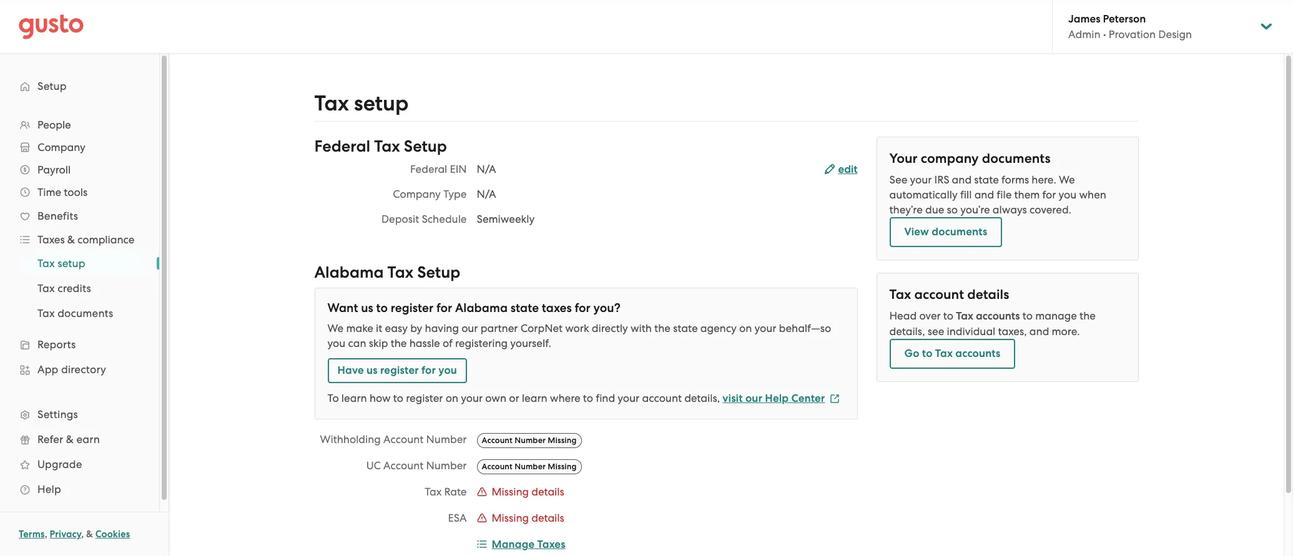 Task type: describe. For each thing, give the bounding box(es) containing it.
setup for alabama tax setup
[[417, 263, 460, 282]]

payroll
[[37, 164, 71, 176]]

help inside "link"
[[37, 483, 61, 496]]

n/a for company type
[[477, 188, 496, 200]]

benefits link
[[12, 205, 147, 227]]

so
[[947, 204, 958, 216]]

terms , privacy , & cookies
[[19, 529, 130, 540]]

head
[[890, 310, 917, 322]]

to up it
[[376, 301, 388, 315]]

1 vertical spatial register
[[380, 364, 419, 377]]

documents for tax documents
[[58, 307, 113, 320]]

directory
[[61, 363, 106, 376]]

with
[[631, 322, 652, 335]]

make
[[346, 322, 373, 335]]

us for to
[[361, 301, 373, 315]]

type
[[443, 188, 467, 200]]

account number missing for uc account number
[[482, 462, 577, 471]]

they're
[[890, 204, 923, 216]]

your inside we make it easy by having our partner corpnet work directly with the state agency on your behalf—so you can skip the hassle of registering yourself.
[[755, 322, 777, 335]]

go to tax accounts
[[905, 347, 1001, 360]]

your right find
[[618, 392, 640, 405]]

view documents link
[[890, 217, 1003, 247]]

to inside head over to tax accounts
[[944, 310, 954, 322]]

missing details for tax rate
[[492, 486, 564, 498]]

see
[[928, 325, 944, 338]]

corpnet
[[521, 322, 563, 335]]

tools
[[64, 186, 88, 199]]

tax account details
[[890, 287, 1009, 303]]

design
[[1159, 28, 1192, 41]]

your inside see your irs and state forms here. we automatically fill and file them for you when they're due so you're always covered.
[[910, 174, 932, 186]]

skip
[[369, 337, 388, 350]]

time
[[37, 186, 61, 199]]

we make it easy by having our partner corpnet work directly with the state agency on your behalf—so you can skip the hassle of registering yourself.
[[328, 322, 831, 350]]

you're
[[961, 204, 990, 216]]

1 vertical spatial our
[[746, 392, 763, 405]]

due
[[926, 204, 945, 216]]

1 , from the left
[[45, 529, 47, 540]]

module__icon___go7vc image for esa
[[477, 513, 487, 523]]

time tools button
[[12, 181, 147, 204]]

upgrade link
[[12, 453, 147, 476]]

partner
[[481, 322, 518, 335]]

uc
[[366, 460, 381, 472]]

to learn how to register on your own or learn where to find your account details,
[[328, 392, 720, 405]]

james peterson admin • provation design
[[1069, 12, 1192, 41]]

to
[[328, 392, 339, 405]]

your left own
[[461, 392, 483, 405]]

list containing tax setup
[[0, 251, 159, 326]]

agency
[[701, 322, 737, 335]]

home image
[[19, 14, 84, 39]]

time tools
[[37, 186, 88, 199]]

setup inside "gusto navigation" element
[[58, 257, 85, 270]]

deposit
[[382, 213, 419, 225]]

manage taxes
[[492, 538, 566, 551]]

company type
[[393, 188, 467, 200]]

0 vertical spatial alabama
[[314, 263, 384, 282]]

0 vertical spatial details
[[968, 287, 1009, 303]]

company
[[921, 151, 979, 167]]

•
[[1103, 28, 1106, 41]]

visit our help center link
[[723, 392, 840, 405]]

the inside 'to manage the details, see individual taxes, and more.'
[[1080, 310, 1096, 322]]

find
[[596, 392, 615, 405]]

visit our help center
[[723, 392, 825, 405]]

or
[[509, 392, 519, 405]]

hassle
[[409, 337, 440, 350]]

0 horizontal spatial the
[[391, 337, 407, 350]]

0 horizontal spatial and
[[952, 174, 972, 186]]

taxes inside dropdown button
[[37, 234, 65, 246]]

you?
[[594, 301, 621, 315]]

alabama tax setup
[[314, 263, 460, 282]]

people
[[37, 119, 71, 131]]

when
[[1080, 189, 1107, 201]]

you inside see your irs and state forms here. we automatically fill and file them for you when they're due so you're always covered.
[[1059, 189, 1077, 201]]

easy
[[385, 322, 408, 335]]

having
[[425, 322, 459, 335]]

1 learn from the left
[[342, 392, 367, 405]]

withholding account number
[[320, 433, 467, 446]]

behalf—so
[[779, 322, 831, 335]]

settings
[[37, 408, 78, 421]]

deposit schedule
[[382, 213, 467, 225]]

manage
[[492, 538, 535, 551]]

to inside button
[[922, 347, 933, 360]]

by
[[410, 322, 422, 335]]

0 horizontal spatial details,
[[685, 392, 720, 405]]

tax inside button
[[935, 347, 953, 360]]

for down hassle
[[422, 364, 436, 377]]

schedule
[[422, 213, 467, 225]]

account number missing for withholding account number
[[482, 436, 577, 445]]

we inside we make it easy by having our partner corpnet work directly with the state agency on your behalf—so you can skip the hassle of registering yourself.
[[328, 322, 344, 335]]

rate
[[444, 486, 467, 498]]

to left find
[[583, 392, 593, 405]]

federal ein
[[410, 163, 467, 175]]

tax rate
[[425, 486, 467, 498]]

alert containing want us to register for
[[314, 288, 858, 420]]

reports
[[37, 338, 76, 351]]

see your irs and state forms here. we automatically fill and file them for you when they're due so you're always covered.
[[890, 174, 1107, 216]]

semiweekly
[[477, 213, 535, 225]]

compliance
[[78, 234, 135, 246]]

on inside we make it easy by having our partner corpnet work directly with the state agency on your behalf—so you can skip the hassle of registering yourself.
[[739, 322, 752, 335]]

1 horizontal spatial and
[[975, 189, 994, 201]]

credits
[[58, 282, 91, 295]]

withholding
[[320, 433, 381, 446]]

of
[[443, 337, 453, 350]]

1 horizontal spatial you
[[439, 364, 457, 377]]

company for company type
[[393, 188, 441, 200]]

see
[[890, 174, 908, 186]]

manage taxes link
[[477, 538, 566, 551]]

federal for tax
[[410, 163, 447, 175]]

fill
[[960, 189, 972, 201]]

app directory
[[37, 363, 106, 376]]

we inside see your irs and state forms here. we automatically fill and file them for you when they're due so you're always covered.
[[1059, 174, 1075, 186]]

can
[[348, 337, 366, 350]]

details for tax rate
[[532, 486, 564, 498]]

missing details for esa
[[492, 512, 564, 524]]

& for earn
[[66, 433, 74, 446]]

details for esa
[[532, 512, 564, 524]]



Task type: vqa. For each thing, say whether or not it's contained in the screenshot.
documents
yes



Task type: locate. For each thing, give the bounding box(es) containing it.
for up work
[[575, 301, 591, 315]]

1 vertical spatial setup
[[404, 137, 447, 156]]

tax documents link
[[22, 302, 147, 325]]

1 vertical spatial state
[[511, 301, 539, 315]]

0 vertical spatial and
[[952, 174, 972, 186]]

company for company
[[37, 141, 85, 154]]

1 vertical spatial missing details
[[492, 512, 564, 524]]

1 vertical spatial module__icon___go7vc image
[[477, 513, 487, 523]]

0 vertical spatial n/a
[[477, 163, 496, 175]]

0 horizontal spatial tax setup
[[37, 257, 85, 270]]

0 vertical spatial account
[[915, 287, 964, 303]]

privacy
[[50, 529, 81, 540]]

state inside we make it easy by having our partner corpnet work directly with the state agency on your behalf—so you can skip the hassle of registering yourself.
[[673, 322, 698, 335]]

state inside see your irs and state forms here. we automatically fill and file them for you when they're due so you're always covered.
[[974, 174, 999, 186]]

federal for setup
[[314, 137, 370, 156]]

0 vertical spatial state
[[974, 174, 999, 186]]

tax setup link
[[22, 252, 147, 275]]

here.
[[1032, 174, 1057, 186]]

& inside refer & earn link
[[66, 433, 74, 446]]

0 vertical spatial taxes
[[37, 234, 65, 246]]

details
[[968, 287, 1009, 303], [532, 486, 564, 498], [532, 512, 564, 524]]

1 horizontal spatial alabama
[[455, 301, 508, 315]]

taxes
[[542, 301, 572, 315]]

view
[[905, 225, 929, 239]]

2 missing details from the top
[[492, 512, 564, 524]]

taxes,
[[998, 325, 1027, 338]]

irs
[[935, 174, 950, 186]]

us for register
[[367, 364, 378, 377]]

0 horizontal spatial federal
[[314, 137, 370, 156]]

james
[[1069, 12, 1101, 26]]

gusto navigation element
[[0, 54, 159, 522]]

for inside see your irs and state forms here. we automatically fill and file them for you when they're due so you're always covered.
[[1043, 189, 1056, 201]]

module__icon___go7vc image for tax rate
[[477, 487, 487, 497]]

1 vertical spatial documents
[[932, 225, 988, 239]]

1 missing details from the top
[[492, 486, 564, 498]]

help
[[765, 392, 789, 405], [37, 483, 61, 496]]

view documents
[[905, 225, 988, 239]]

our up registering
[[462, 322, 478, 335]]

help left center
[[765, 392, 789, 405]]

0 vertical spatial on
[[739, 322, 752, 335]]

0 horizontal spatial setup
[[58, 257, 85, 270]]

1 horizontal spatial state
[[673, 322, 698, 335]]

1 horizontal spatial the
[[655, 322, 671, 335]]

missing details
[[492, 486, 564, 498], [492, 512, 564, 524]]

ein
[[450, 163, 467, 175]]

1 vertical spatial on
[[446, 392, 458, 405]]

taxes
[[37, 234, 65, 246], [537, 538, 566, 551]]

app directory link
[[12, 358, 147, 381]]

0 horizontal spatial company
[[37, 141, 85, 154]]

2 vertical spatial &
[[86, 529, 93, 540]]

1 module__icon___go7vc image from the top
[[477, 487, 487, 497]]

federal
[[314, 137, 370, 156], [410, 163, 447, 175]]

taxes & compliance
[[37, 234, 135, 246]]

payroll button
[[12, 159, 147, 181]]

n/a right type at left
[[477, 188, 496, 200]]

and up the "you're"
[[975, 189, 994, 201]]

2 vertical spatial and
[[1030, 325, 1049, 338]]

0 horizontal spatial on
[[446, 392, 458, 405]]

you inside we make it easy by having our partner corpnet work directly with the state agency on your behalf—so you can skip the hassle of registering yourself.
[[328, 337, 346, 350]]

2 horizontal spatial the
[[1080, 310, 1096, 322]]

tax setup up tax credits
[[37, 257, 85, 270]]

to right go
[[922, 347, 933, 360]]

company
[[37, 141, 85, 154], [393, 188, 441, 200]]

0 vertical spatial account number missing
[[482, 436, 577, 445]]

refer & earn link
[[12, 428, 147, 451]]

tax setup inside "gusto navigation" element
[[37, 257, 85, 270]]

to right how
[[393, 392, 403, 405]]

we down want
[[328, 322, 344, 335]]

& inside the taxes & compliance dropdown button
[[67, 234, 75, 246]]

1 horizontal spatial account
[[915, 287, 964, 303]]

forms
[[1002, 174, 1029, 186]]

edit button
[[825, 162, 858, 177]]

tax setup up federal tax setup
[[314, 91, 409, 116]]

alabama up partner
[[455, 301, 508, 315]]

1 horizontal spatial learn
[[522, 392, 548, 405]]

terms
[[19, 529, 45, 540]]

taxes & compliance button
[[12, 229, 147, 251]]

0 vertical spatial you
[[1059, 189, 1077, 201]]

details, inside 'to manage the details, see individual taxes, and more.'
[[890, 325, 925, 338]]

0 horizontal spatial alabama
[[314, 263, 384, 282]]

1 list from the top
[[0, 114, 159, 502]]

us up make
[[361, 301, 373, 315]]

& down benefits link
[[67, 234, 75, 246]]

learn
[[342, 392, 367, 405], [522, 392, 548, 405]]

details, down 'head'
[[890, 325, 925, 338]]

1 vertical spatial you
[[328, 337, 346, 350]]

and down manage
[[1030, 325, 1049, 338]]

2 vertical spatial you
[[439, 364, 457, 377]]

1 vertical spatial company
[[393, 188, 441, 200]]

1 horizontal spatial our
[[746, 392, 763, 405]]

alert
[[314, 288, 858, 420]]

provation
[[1109, 28, 1156, 41]]

1 n/a from the top
[[477, 163, 496, 175]]

2 horizontal spatial state
[[974, 174, 999, 186]]

1 vertical spatial help
[[37, 483, 61, 496]]

earn
[[76, 433, 100, 446]]

2 vertical spatial documents
[[58, 307, 113, 320]]

1 vertical spatial account
[[642, 392, 682, 405]]

n/a right ein
[[477, 163, 496, 175]]

0 vertical spatial tax setup
[[314, 91, 409, 116]]

taxes down 'benefits'
[[37, 234, 65, 246]]

1 vertical spatial account number missing
[[482, 462, 577, 471]]

documents inside "gusto navigation" element
[[58, 307, 113, 320]]

0 horizontal spatial our
[[462, 322, 478, 335]]

you left can at left
[[328, 337, 346, 350]]

edit
[[838, 163, 858, 176]]

go
[[905, 347, 920, 360]]

module__icon___go7vc image right rate
[[477, 487, 487, 497]]

to up taxes,
[[1023, 310, 1033, 322]]

1 vertical spatial we
[[328, 322, 344, 335]]

you down of
[[439, 364, 457, 377]]

0 vertical spatial missing details
[[492, 486, 564, 498]]

register up how
[[380, 364, 419, 377]]

work
[[565, 322, 589, 335]]

documents for view documents
[[932, 225, 988, 239]]

company up deposit schedule
[[393, 188, 441, 200]]

tax credits
[[37, 282, 91, 295]]

0 vertical spatial company
[[37, 141, 85, 154]]

1 horizontal spatial help
[[765, 392, 789, 405]]

on right the agency
[[739, 322, 752, 335]]

setup for federal tax setup
[[404, 137, 447, 156]]

accounts down individual
[[956, 347, 1001, 360]]

want
[[328, 301, 358, 315]]

covered.
[[1030, 204, 1072, 216]]

1 vertical spatial and
[[975, 189, 994, 201]]

setup up federal tax setup
[[354, 91, 409, 116]]

setup up federal ein
[[404, 137, 447, 156]]

account up over
[[915, 287, 964, 303]]

uc account number
[[366, 460, 467, 472]]

help link
[[12, 478, 147, 501]]

setup down the taxes & compliance dropdown button
[[58, 257, 85, 270]]

your left behalf—so
[[755, 322, 777, 335]]

n/a for federal ein
[[477, 163, 496, 175]]

cookies
[[95, 529, 130, 540]]

help down upgrade
[[37, 483, 61, 496]]

2 list from the top
[[0, 251, 159, 326]]

documents down so
[[932, 225, 988, 239]]

tax documents
[[37, 307, 113, 320]]

we right here. at the top
[[1059, 174, 1075, 186]]

have us register for you
[[338, 364, 457, 377]]

1 vertical spatial details
[[532, 486, 564, 498]]

your
[[890, 151, 918, 167]]

cookies button
[[95, 527, 130, 542]]

1 vertical spatial tax setup
[[37, 257, 85, 270]]

& for compliance
[[67, 234, 75, 246]]

1 horizontal spatial details,
[[890, 325, 925, 338]]

the up more.
[[1080, 310, 1096, 322]]

account number missing
[[482, 436, 577, 445], [482, 462, 577, 471]]

us right 'have' in the left bottom of the page
[[367, 364, 378, 377]]

2 , from the left
[[81, 529, 84, 540]]

company button
[[12, 136, 147, 159]]

state left the agency
[[673, 322, 698, 335]]

2 account number missing from the top
[[482, 462, 577, 471]]

privacy link
[[50, 529, 81, 540]]

1 vertical spatial details,
[[685, 392, 720, 405]]

2 learn from the left
[[522, 392, 548, 405]]

0 horizontal spatial we
[[328, 322, 344, 335]]

setup up want us to register for alabama state taxes for you?
[[417, 263, 460, 282]]

tax credits link
[[22, 277, 147, 300]]

your up automatically at the right of the page
[[910, 174, 932, 186]]

alabama up want
[[314, 263, 384, 282]]

register up by on the left bottom of page
[[391, 301, 434, 315]]

0 vertical spatial accounts
[[976, 310, 1020, 323]]

1 horizontal spatial setup
[[354, 91, 409, 116]]

0 vertical spatial federal
[[314, 137, 370, 156]]

0 vertical spatial us
[[361, 301, 373, 315]]

1 horizontal spatial federal
[[410, 163, 447, 175]]

list containing people
[[0, 114, 159, 502]]

1 account number missing from the top
[[482, 436, 577, 445]]

more.
[[1052, 325, 1080, 338]]

have
[[338, 364, 364, 377]]

accounts up taxes,
[[976, 310, 1020, 323]]

alabama inside alert
[[455, 301, 508, 315]]

want us to register for alabama state taxes for you?
[[328, 301, 621, 315]]

federal tax setup
[[314, 137, 447, 156]]

1 horizontal spatial we
[[1059, 174, 1075, 186]]

1 vertical spatial setup
[[58, 257, 85, 270]]

learn right or
[[522, 392, 548, 405]]

0 vertical spatial help
[[765, 392, 789, 405]]

state up "file"
[[974, 174, 999, 186]]

state up corpnet
[[511, 301, 539, 315]]

setup up people
[[37, 80, 67, 92]]

learn right to
[[342, 392, 367, 405]]

, left privacy
[[45, 529, 47, 540]]

1 horizontal spatial tax setup
[[314, 91, 409, 116]]

app
[[37, 363, 58, 376]]

to manage the details, see individual taxes, and more.
[[890, 310, 1096, 338]]

esa
[[448, 512, 467, 524]]

1 horizontal spatial on
[[739, 322, 752, 335]]

0 horizontal spatial learn
[[342, 392, 367, 405]]

& left earn
[[66, 433, 74, 446]]

where
[[550, 392, 581, 405]]

0 horizontal spatial ,
[[45, 529, 47, 540]]

our inside we make it easy by having our partner corpnet work directly with the state agency on your behalf—so you can skip the hassle of registering yourself.
[[462, 322, 478, 335]]

0 horizontal spatial state
[[511, 301, 539, 315]]

registering
[[455, 337, 508, 350]]

2 module__icon___go7vc image from the top
[[477, 513, 487, 523]]

company down people
[[37, 141, 85, 154]]

company inside dropdown button
[[37, 141, 85, 154]]

for up having
[[437, 301, 452, 315]]

your
[[910, 174, 932, 186], [755, 322, 777, 335], [461, 392, 483, 405], [618, 392, 640, 405]]

0 horizontal spatial help
[[37, 483, 61, 496]]

you up covered.
[[1059, 189, 1077, 201]]

admin
[[1069, 28, 1101, 41]]

2 vertical spatial details
[[532, 512, 564, 524]]

1 horizontal spatial taxes
[[537, 538, 566, 551]]

, left cookies
[[81, 529, 84, 540]]

1 vertical spatial accounts
[[956, 347, 1001, 360]]

1 vertical spatial alabama
[[455, 301, 508, 315]]

terms link
[[19, 529, 45, 540]]

always
[[993, 204, 1027, 216]]

account
[[384, 433, 424, 446], [482, 436, 513, 445], [383, 460, 424, 472], [482, 462, 513, 471]]

& left cookies
[[86, 529, 93, 540]]

1 vertical spatial n/a
[[477, 188, 496, 200]]

head over to tax accounts
[[890, 310, 1020, 323]]

on left own
[[446, 392, 458, 405]]

1 vertical spatial us
[[367, 364, 378, 377]]

2 n/a from the top
[[477, 188, 496, 200]]

documents down tax credits link
[[58, 307, 113, 320]]

0 vertical spatial our
[[462, 322, 478, 335]]

0 vertical spatial setup
[[37, 80, 67, 92]]

1 vertical spatial &
[[66, 433, 74, 446]]

us inside have us register for you link
[[367, 364, 378, 377]]

list
[[0, 114, 159, 502], [0, 251, 159, 326]]

,
[[45, 529, 47, 540], [81, 529, 84, 540]]

your company documents
[[890, 151, 1051, 167]]

alabama
[[314, 263, 384, 282], [455, 301, 508, 315]]

accounts inside go to tax accounts button
[[956, 347, 1001, 360]]

refer
[[37, 433, 63, 446]]

0 vertical spatial register
[[391, 301, 434, 315]]

documents up forms
[[982, 151, 1051, 167]]

our right visit
[[746, 392, 763, 405]]

setup
[[37, 80, 67, 92], [404, 137, 447, 156], [417, 263, 460, 282]]

module__icon___go7vc image
[[477, 487, 487, 497], [477, 513, 487, 523]]

and
[[952, 174, 972, 186], [975, 189, 994, 201], [1030, 325, 1049, 338]]

taxes right manage
[[537, 538, 566, 551]]

upgrade
[[37, 458, 82, 471]]

the right with
[[655, 322, 671, 335]]

file
[[997, 189, 1012, 201]]

for up covered.
[[1043, 189, 1056, 201]]

0 vertical spatial module__icon___go7vc image
[[477, 487, 487, 497]]

0 vertical spatial &
[[67, 234, 75, 246]]

0 horizontal spatial account
[[642, 392, 682, 405]]

go to tax accounts button
[[890, 339, 1016, 369]]

account right find
[[642, 392, 682, 405]]

2 vertical spatial state
[[673, 322, 698, 335]]

1 vertical spatial taxes
[[537, 538, 566, 551]]

1 horizontal spatial ,
[[81, 529, 84, 540]]

0 vertical spatial setup
[[354, 91, 409, 116]]

2 horizontal spatial and
[[1030, 325, 1049, 338]]

automatically
[[890, 189, 958, 201]]

&
[[67, 234, 75, 246], [66, 433, 74, 446], [86, 529, 93, 540]]

0 horizontal spatial you
[[328, 337, 346, 350]]

directly
[[592, 322, 628, 335]]

2 horizontal spatial you
[[1059, 189, 1077, 201]]

module__icon___go7vc image right esa in the left bottom of the page
[[477, 513, 487, 523]]

0 vertical spatial we
[[1059, 174, 1075, 186]]

2 vertical spatial setup
[[417, 263, 460, 282]]

0 vertical spatial details,
[[890, 325, 925, 338]]

2 vertical spatial register
[[406, 392, 443, 405]]

to inside 'to manage the details, see individual taxes, and more.'
[[1023, 310, 1033, 322]]

0 vertical spatial documents
[[982, 151, 1051, 167]]

1 vertical spatial federal
[[410, 163, 447, 175]]

the down easy
[[391, 337, 407, 350]]

0 horizontal spatial taxes
[[37, 234, 65, 246]]

register down have us register for you link
[[406, 392, 443, 405]]

setup inside setup link
[[37, 80, 67, 92]]

details, left visit
[[685, 392, 720, 405]]

and up 'fill'
[[952, 174, 972, 186]]

1 horizontal spatial company
[[393, 188, 441, 200]]

visit
[[723, 392, 743, 405]]

and inside 'to manage the details, see individual taxes, and more.'
[[1030, 325, 1049, 338]]

to right over
[[944, 310, 954, 322]]



